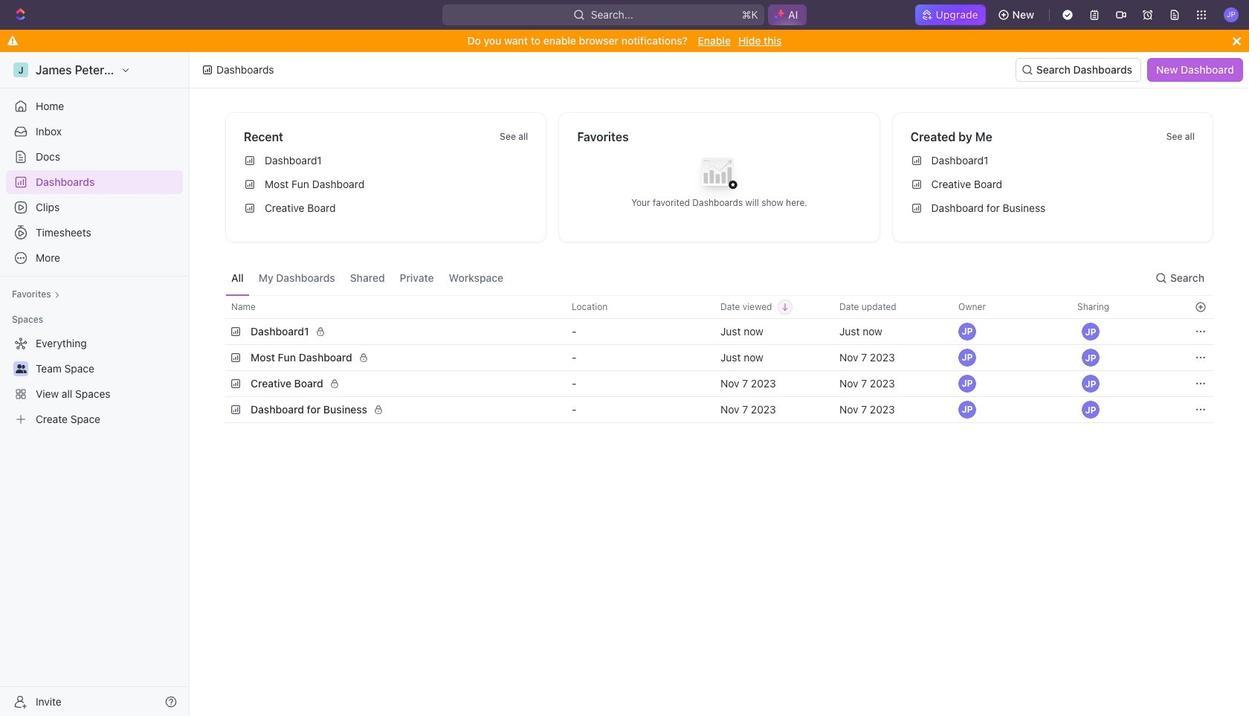 Task type: describe. For each thing, give the bounding box(es) containing it.
5 row from the top
[[225, 395, 1214, 425]]

3 row from the top
[[225, 343, 1214, 373]]

james peterson's workspace, , element
[[13, 62, 28, 77]]

user group image
[[15, 365, 26, 373]]

2 row from the top
[[225, 317, 1214, 347]]



Task type: vqa. For each thing, say whether or not it's contained in the screenshot.
the topmost BUSINESS TIME image
no



Task type: locate. For each thing, give the bounding box(es) containing it.
tab list
[[225, 260, 510, 295]]

james peterson, , element
[[959, 323, 977, 341], [1082, 323, 1100, 341], [959, 349, 977, 367], [1082, 349, 1100, 367], [959, 375, 977, 393], [1082, 375, 1100, 393], [959, 401, 977, 419], [1082, 401, 1100, 419]]

tree inside sidebar navigation
[[6, 332, 183, 431]]

sidebar navigation
[[0, 52, 193, 716]]

no favorited dashboards image
[[690, 146, 749, 206]]

table
[[225, 295, 1214, 425]]

1 row from the top
[[225, 295, 1214, 319]]

4 row from the top
[[225, 369, 1214, 399]]

tree
[[6, 332, 183, 431]]

row
[[225, 295, 1214, 319], [225, 317, 1214, 347], [225, 343, 1214, 373], [225, 369, 1214, 399], [225, 395, 1214, 425]]



